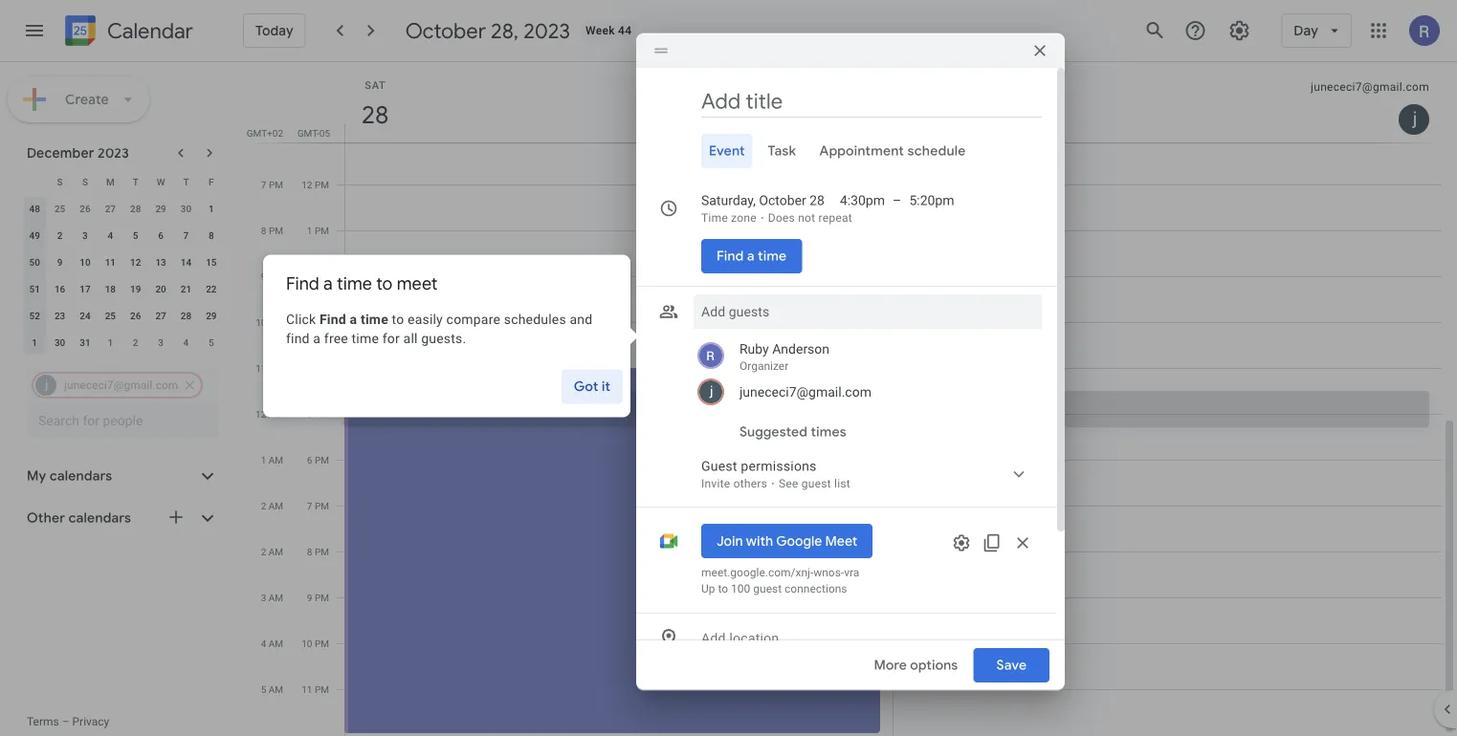 Task type: locate. For each thing, give the bounding box(es) containing it.
row group
[[22, 195, 224, 356]]

0 vertical spatial 10
[[80, 256, 91, 268]]

a up 'click find a time' on the left top of page
[[324, 273, 333, 295]]

27 inside november 27 element
[[105, 203, 116, 214]]

5 down 4 am
[[261, 684, 266, 696]]

12 up the 1 am
[[256, 409, 266, 420]]

junececi7@gmail.com inside tree item
[[740, 384, 872, 400]]

29 right 28 element
[[206, 310, 217, 322]]

2023 right 28,
[[524, 17, 570, 44]]

0 vertical spatial 26
[[80, 203, 91, 214]]

1 vertical spatial 26
[[130, 310, 141, 322]]

19
[[130, 283, 141, 295]]

3 for 3 pm
[[307, 317, 312, 328]]

gmt-
[[297, 127, 319, 139]]

6 row from the top
[[22, 302, 224, 329]]

today button
[[243, 13, 306, 48]]

3 row from the top
[[22, 222, 224, 249]]

7 up 14 element
[[183, 230, 189, 241]]

21
[[181, 283, 192, 295]]

7 pm down 5 pm
[[307, 501, 329, 512]]

free
[[324, 331, 348, 347]]

27 for november 27 element
[[105, 203, 116, 214]]

11 pm up 12 am
[[256, 363, 283, 374]]

0 vertical spatial 9 pm
[[261, 271, 283, 282]]

2 am down the 1 am
[[261, 501, 283, 512]]

january 1 element
[[99, 331, 122, 354]]

8 pm
[[261, 225, 283, 236], [307, 546, 329, 558]]

terms link
[[27, 716, 59, 729]]

find a time to meet
[[286, 273, 438, 295]]

1 down 12 am
[[261, 455, 266, 466]]

2 vertical spatial 9
[[307, 592, 312, 604]]

27 element
[[149, 304, 172, 327]]

1 horizontal spatial 25
[[105, 310, 116, 322]]

5 right january 4 element
[[209, 337, 214, 348]]

12 element
[[124, 251, 147, 274]]

0 vertical spatial 28
[[130, 203, 141, 214]]

1 horizontal spatial 28
[[181, 310, 192, 322]]

task button
[[761, 134, 804, 168]]

2 horizontal spatial 12
[[302, 179, 312, 190]]

1 vertical spatial 7 pm
[[307, 501, 329, 512]]

27 inside 27 element
[[155, 310, 166, 322]]

5 right 12 am
[[307, 409, 312, 420]]

for
[[383, 331, 400, 347]]

time up for
[[361, 312, 388, 328]]

1 vertical spatial 25
[[105, 310, 116, 322]]

row group containing 48
[[22, 195, 224, 356]]

0 horizontal spatial t
[[133, 176, 139, 188]]

18 element
[[99, 278, 122, 301]]

1
[[209, 203, 214, 214], [307, 225, 312, 236], [32, 337, 37, 348], [108, 337, 113, 348], [261, 455, 266, 466]]

find up free
[[320, 312, 346, 328]]

w
[[157, 176, 165, 188]]

30
[[181, 203, 192, 214], [54, 337, 65, 348]]

24 element
[[74, 304, 97, 327]]

texas capitol
[[352, 401, 422, 415]]

f
[[209, 176, 214, 188]]

december 2023 grid
[[18, 168, 224, 356]]

7 left 12 pm
[[261, 179, 267, 190]]

row containing 52
[[22, 302, 224, 329]]

0 vertical spatial 25
[[54, 203, 65, 214]]

1 horizontal spatial 29
[[206, 310, 217, 322]]

t right the w
[[183, 176, 189, 188]]

05
[[319, 127, 330, 139]]

guests.
[[421, 331, 466, 347]]

8
[[261, 225, 267, 236], [209, 230, 214, 241], [307, 546, 312, 558]]

ruby anderson organizer
[[740, 341, 830, 373]]

22 element
[[200, 278, 223, 301]]

calendar element
[[61, 11, 193, 54]]

a up the ruby
[[747, 248, 755, 265]]

7 pm left 12 pm
[[261, 179, 283, 190]]

12 for 12 am
[[256, 409, 266, 420]]

november 28 element
[[124, 197, 147, 220]]

november 26 element
[[74, 197, 97, 220]]

21 element
[[175, 278, 198, 301]]

1 horizontal spatial 12
[[256, 409, 266, 420]]

november 30 element
[[175, 197, 198, 220]]

3 for 3 am
[[261, 592, 266, 604]]

3 up the 10 element
[[82, 230, 88, 241]]

0 vertical spatial to
[[376, 273, 393, 295]]

25 element
[[99, 304, 122, 327]]

s
[[57, 176, 63, 188], [82, 176, 88, 188]]

2 vertical spatial 7
[[307, 501, 312, 512]]

0 vertical spatial 7
[[261, 179, 267, 190]]

tab list
[[652, 134, 1042, 168]]

5 for 5 am
[[261, 684, 266, 696]]

2 vertical spatial 6
[[307, 455, 312, 466]]

30 right november 29 element
[[181, 203, 192, 214]]

click
[[286, 312, 316, 328]]

grid
[[245, 62, 1458, 737]]

row containing s
[[22, 168, 224, 195]]

find up the ruby
[[717, 248, 744, 265]]

25 right 48
[[54, 203, 65, 214]]

27 right november 26 element
[[105, 203, 116, 214]]

19 element
[[124, 278, 147, 301]]

0 horizontal spatial 27
[[105, 203, 116, 214]]

1 horizontal spatial 4
[[183, 337, 189, 348]]

2023
[[524, 17, 570, 44], [98, 145, 129, 162]]

0 horizontal spatial s
[[57, 176, 63, 188]]

4 left the january 5 element
[[183, 337, 189, 348]]

2 horizontal spatial 7
[[307, 501, 312, 512]]

6 left gmt-
[[261, 133, 267, 145]]

9
[[57, 256, 63, 268], [261, 271, 267, 282], [307, 592, 312, 604]]

1 horizontal spatial 8 pm
[[307, 546, 329, 558]]

find up click
[[286, 273, 319, 295]]

to left meet
[[376, 273, 393, 295]]

28,
[[491, 17, 519, 44]]

9 pm
[[261, 271, 283, 282], [307, 592, 329, 604]]

1 t from the left
[[133, 176, 139, 188]]

26 right 25 element
[[130, 310, 141, 322]]

12 down 11 am
[[302, 179, 312, 190]]

12 inside row
[[130, 256, 141, 268]]

11 right the 10 element
[[105, 256, 116, 268]]

0 horizontal spatial 29
[[155, 203, 166, 214]]

0 horizontal spatial 6
[[158, 230, 164, 241]]

0 horizontal spatial 10
[[80, 256, 91, 268]]

1 vertical spatial 28
[[181, 310, 192, 322]]

17 element
[[74, 278, 97, 301]]

0 vertical spatial 6
[[261, 133, 267, 145]]

task
[[768, 142, 797, 160]]

10 pm left click
[[256, 317, 283, 328]]

connections
[[785, 583, 848, 596]]

row containing 1
[[22, 329, 224, 356]]

0 horizontal spatial 6 pm
[[261, 133, 283, 145]]

0 horizontal spatial 9
[[57, 256, 63, 268]]

find inside heading
[[286, 273, 319, 295]]

0 horizontal spatial 11 pm
[[256, 363, 283, 374]]

26 for 26 element
[[130, 310, 141, 322]]

28 element
[[175, 304, 198, 327]]

1 horizontal spatial 6 pm
[[307, 455, 329, 466]]

5 am
[[261, 684, 283, 696]]

7 down 5 pm
[[307, 501, 312, 512]]

29 right the november 28 element
[[155, 203, 166, 214]]

28 right november 27 element
[[130, 203, 141, 214]]

4 inside 'grid'
[[261, 638, 266, 650]]

3
[[82, 230, 88, 241], [307, 317, 312, 328], [158, 337, 164, 348], [261, 592, 266, 604]]

column header inside 'grid'
[[345, 62, 894, 143]]

4 row from the top
[[22, 249, 224, 276]]

0 vertical spatial 10 pm
[[256, 317, 283, 328]]

s up november 25 element
[[57, 176, 63, 188]]

1 row from the top
[[22, 168, 224, 195]]

find for find a time
[[717, 248, 744, 265]]

to
[[376, 273, 393, 295], [392, 312, 404, 328], [718, 583, 728, 596]]

november 29 element
[[149, 197, 172, 220]]

0 vertical spatial 27
[[105, 203, 116, 214]]

30 left 31
[[54, 337, 65, 348]]

1 horizontal spatial 10 pm
[[302, 638, 329, 650]]

1 left the january 2 element
[[108, 337, 113, 348]]

0 vertical spatial 9
[[57, 256, 63, 268]]

4
[[108, 230, 113, 241], [183, 337, 189, 348], [261, 638, 266, 650]]

time right '2 pm'
[[337, 273, 372, 295]]

time inside the find a time button
[[758, 248, 787, 265]]

meet.google.com/xnj-
[[702, 566, 814, 580]]

11 pm right 5 am
[[302, 684, 329, 696]]

14 element
[[175, 251, 198, 274]]

5 row from the top
[[22, 276, 224, 302]]

to right up
[[718, 583, 728, 596]]

2 vertical spatial 4
[[261, 638, 266, 650]]

1 horizontal spatial 6
[[261, 133, 267, 145]]

junececi7@gmail.com
[[1311, 80, 1430, 94], [740, 384, 872, 400]]

9 right 3 am
[[307, 592, 312, 604]]

4 for january 4 element
[[183, 337, 189, 348]]

6 pm
[[261, 133, 283, 145], [307, 455, 329, 466]]

2 vertical spatial 10
[[302, 638, 312, 650]]

0 vertical spatial 30
[[181, 203, 192, 214]]

1 vertical spatial junececi7@gmail.com
[[740, 384, 872, 400]]

48
[[29, 203, 40, 214]]

None search field
[[0, 360, 237, 438]]

Add title text field
[[702, 87, 1042, 116]]

29 for 29 element
[[206, 310, 217, 322]]

1 horizontal spatial s
[[82, 176, 88, 188]]

calendar heading
[[103, 18, 193, 45]]

30 element
[[48, 331, 71, 354]]

time inside to easily compare schedules and find a free time for all guests.
[[352, 331, 379, 347]]

2 am
[[261, 501, 283, 512], [261, 546, 283, 558]]

10 pm right 4 am
[[302, 638, 329, 650]]

0 vertical spatial 4
[[108, 230, 113, 241]]

1 vertical spatial find
[[286, 273, 319, 295]]

3 up 4 am
[[261, 592, 266, 604]]

junececi7@gmail.com inside column header
[[1311, 80, 1430, 94]]

am up 5 am
[[269, 638, 283, 650]]

9 pm right 3 am
[[307, 592, 329, 604]]

january 2 element
[[124, 331, 147, 354]]

10 left click
[[256, 317, 267, 328]]

2 vertical spatial 12
[[256, 409, 266, 420]]

11
[[302, 133, 312, 145], [105, 256, 116, 268], [256, 363, 267, 374], [302, 684, 312, 696]]

10 right 4 am
[[302, 638, 312, 650]]

9 pm left '2 pm'
[[261, 271, 283, 282]]

11 right 5 am
[[302, 684, 312, 696]]

1 down 12 pm
[[307, 225, 312, 236]]

find inside button
[[717, 248, 744, 265]]

2 horizontal spatial 4
[[261, 638, 266, 650]]

s left m
[[82, 176, 88, 188]]

28
[[130, 203, 141, 214], [181, 310, 192, 322]]

find
[[286, 331, 310, 347]]

2 horizontal spatial find
[[717, 248, 744, 265]]

row
[[22, 168, 224, 195], [22, 195, 224, 222], [22, 222, 224, 249], [22, 249, 224, 276], [22, 276, 224, 302], [22, 302, 224, 329], [22, 329, 224, 356]]

9 right 22 element
[[261, 271, 267, 282]]

1 horizontal spatial junececi7@gmail.com
[[1311, 80, 1430, 94]]

1 vertical spatial 9
[[261, 271, 267, 282]]

november 27 element
[[99, 197, 122, 220]]

29
[[155, 203, 166, 214], [206, 310, 217, 322]]

0 horizontal spatial 26
[[80, 203, 91, 214]]

a down 3 pm
[[313, 331, 321, 347]]

ruby anderson, organizer tree item
[[694, 337, 1042, 377]]

column header
[[345, 62, 894, 143]]

2 vertical spatial find
[[320, 312, 346, 328]]

0 horizontal spatial 30
[[54, 337, 65, 348]]

terms – privacy
[[27, 716, 109, 729]]

4 up 5 am
[[261, 638, 266, 650]]

4 down november 27 element
[[108, 230, 113, 241]]

0 horizontal spatial 8
[[209, 230, 214, 241]]

1 vertical spatial 29
[[206, 310, 217, 322]]

1 vertical spatial 7
[[183, 230, 189, 241]]

row group inside december 2023 grid
[[22, 195, 224, 356]]

1 vertical spatial 11 pm
[[302, 684, 329, 696]]

1 horizontal spatial 11 pm
[[302, 684, 329, 696]]

11 inside row
[[105, 256, 116, 268]]

am up 3 am
[[269, 546, 283, 558]]

0 vertical spatial 2023
[[524, 17, 570, 44]]

tab list containing event
[[652, 134, 1042, 168]]

a right 3 pm
[[350, 312, 357, 328]]

2 am up 3 am
[[261, 546, 283, 558]]

1 horizontal spatial 8
[[261, 225, 267, 236]]

1 horizontal spatial 30
[[181, 203, 192, 214]]

9 left the 10 element
[[57, 256, 63, 268]]

ruby
[[740, 341, 769, 357]]

12 for 12
[[130, 256, 141, 268]]

12 am
[[256, 409, 283, 420]]

0 horizontal spatial find
[[286, 273, 319, 295]]

january 5 element
[[200, 331, 223, 354]]

0 vertical spatial 7 pm
[[261, 179, 283, 190]]

2 vertical spatial to
[[718, 583, 728, 596]]

30 for 30 element
[[54, 337, 65, 348]]

am
[[315, 133, 329, 145], [269, 409, 283, 420], [269, 455, 283, 466], [269, 501, 283, 512], [269, 546, 283, 558], [269, 592, 283, 604], [269, 638, 283, 650], [269, 684, 283, 696]]

3 left january 4 element
[[158, 337, 164, 348]]

time left for
[[352, 331, 379, 347]]

5 down the november 28 element
[[133, 230, 138, 241]]

3 up 'find'
[[307, 317, 312, 328]]

6 up 13 element
[[158, 230, 164, 241]]

1 vertical spatial 27
[[155, 310, 166, 322]]

october 28, 2023
[[406, 17, 570, 44]]

2023 up m
[[98, 145, 129, 162]]

28 right 27 element on the top left
[[181, 310, 192, 322]]

2 horizontal spatial 8
[[307, 546, 312, 558]]

1 vertical spatial 10 pm
[[302, 638, 329, 650]]

0 vertical spatial find
[[717, 248, 744, 265]]

29 for november 29 element
[[155, 203, 166, 214]]

6
[[261, 133, 267, 145], [158, 230, 164, 241], [307, 455, 312, 466]]

1 horizontal spatial 10
[[256, 317, 267, 328]]

5
[[133, 230, 138, 241], [209, 337, 214, 348], [307, 409, 312, 420], [261, 684, 266, 696]]

1 horizontal spatial 2023
[[524, 17, 570, 44]]

row containing 50
[[22, 249, 224, 276]]

6 pm down 5 pm
[[307, 455, 329, 466]]

week 44
[[586, 24, 632, 37]]

am up 4 am
[[269, 592, 283, 604]]

7 row from the top
[[22, 329, 224, 356]]

50
[[29, 256, 40, 268]]

5 for the january 5 element
[[209, 337, 214, 348]]

1 vertical spatial 6
[[158, 230, 164, 241]]

6 right the 1 am
[[307, 455, 312, 466]]

0 horizontal spatial 7
[[183, 230, 189, 241]]

12 pm
[[302, 179, 329, 190]]

27 right 26 element
[[155, 310, 166, 322]]

1 vertical spatial 30
[[54, 337, 65, 348]]

10 left "11" element
[[80, 256, 91, 268]]

1 vertical spatial to
[[392, 312, 404, 328]]

12 right "11" element
[[130, 256, 141, 268]]

find for find a time to meet
[[286, 273, 319, 295]]

time up the ruby
[[758, 248, 787, 265]]

january 3 element
[[149, 331, 172, 354]]

27
[[105, 203, 116, 214], [155, 310, 166, 322]]

1 horizontal spatial 9 pm
[[307, 592, 329, 604]]

t
[[133, 176, 139, 188], [183, 176, 189, 188]]

0 horizontal spatial 25
[[54, 203, 65, 214]]

5 for 5 pm
[[307, 409, 312, 420]]

26 right november 25 element
[[80, 203, 91, 214]]

october
[[406, 17, 486, 44]]

10 pm
[[256, 317, 283, 328], [302, 638, 329, 650]]

26
[[80, 203, 91, 214], [130, 310, 141, 322]]

0 vertical spatial 12
[[302, 179, 312, 190]]

1 horizontal spatial 27
[[155, 310, 166, 322]]

2 row from the top
[[22, 195, 224, 222]]

7
[[261, 179, 267, 190], [183, 230, 189, 241], [307, 501, 312, 512]]

1 vertical spatial 2 am
[[261, 546, 283, 558]]

1 vertical spatial 4
[[183, 337, 189, 348]]

december 2023
[[27, 145, 129, 162]]

1 horizontal spatial 26
[[130, 310, 141, 322]]

0 vertical spatial junececi7@gmail.com
[[1311, 80, 1430, 94]]

7 inside row
[[183, 230, 189, 241]]

0 horizontal spatial 10 pm
[[256, 317, 283, 328]]

0 horizontal spatial 28
[[130, 203, 141, 214]]

1 horizontal spatial 7
[[261, 179, 267, 190]]

to up for
[[392, 312, 404, 328]]

1 left 30 element
[[32, 337, 37, 348]]

1 vertical spatial 2023
[[98, 145, 129, 162]]

6 pm left gmt-
[[261, 133, 283, 145]]

25 right 24 element
[[105, 310, 116, 322]]

10
[[80, 256, 91, 268], [256, 317, 267, 328], [302, 638, 312, 650]]

appointment
[[820, 142, 904, 160]]

january 4 element
[[175, 331, 198, 354]]

1 vertical spatial 12
[[130, 256, 141, 268]]

time inside find a time to meet heading
[[337, 273, 372, 295]]

row containing 51
[[22, 276, 224, 302]]

0 vertical spatial 29
[[155, 203, 166, 214]]

t left the w
[[133, 176, 139, 188]]



Task type: vqa. For each thing, say whether or not it's contained in the screenshot.
Add notification button
no



Task type: describe. For each thing, give the bounding box(es) containing it.
privacy
[[72, 716, 109, 729]]

grid containing junececi7@gmail.com
[[245, 62, 1458, 737]]

gmt-05
[[297, 127, 330, 139]]

29 element
[[200, 304, 223, 327]]

24
[[80, 310, 91, 322]]

2 horizontal spatial 9
[[307, 592, 312, 604]]

20 element
[[149, 278, 172, 301]]

guest
[[753, 583, 782, 596]]

1 horizontal spatial 7 pm
[[307, 501, 329, 512]]

23 element
[[48, 304, 71, 327]]

11 am
[[302, 133, 329, 145]]

1 horizontal spatial 9
[[261, 271, 267, 282]]

am down 4 am
[[269, 684, 283, 696]]

16
[[54, 283, 65, 295]]

junececi7@gmail.com column header
[[893, 62, 1442, 143]]

wnos-
[[814, 566, 844, 580]]

14
[[181, 256, 192, 268]]

12 for 12 pm
[[302, 179, 312, 190]]

13
[[155, 256, 166, 268]]

11 left 05
[[302, 133, 312, 145]]

3 pm
[[307, 317, 329, 328]]

1 vertical spatial 10
[[256, 317, 267, 328]]

meet.google.com/xnj-wnos-vra up to 100 guest connections
[[702, 566, 860, 596]]

0 horizontal spatial 9 pm
[[261, 271, 283, 282]]

0 horizontal spatial 2023
[[98, 145, 129, 162]]

30 for november 30 element
[[181, 203, 192, 214]]

easily
[[408, 312, 443, 328]]

23
[[54, 310, 65, 322]]

2 down the 1 am
[[261, 501, 266, 512]]

december
[[27, 145, 94, 162]]

1 vertical spatial 8 pm
[[307, 546, 329, 558]]

10 element
[[74, 251, 97, 274]]

vra
[[844, 566, 860, 580]]

1 right november 30 element
[[209, 203, 214, 214]]

meet
[[826, 533, 858, 550]]

9 inside row
[[57, 256, 63, 268]]

25 for november 25 element
[[54, 203, 65, 214]]

1 s from the left
[[57, 176, 63, 188]]

to inside heading
[[376, 273, 393, 295]]

today
[[256, 22, 294, 39]]

junececi7@gmail.com tree item
[[694, 377, 1042, 408]]

guests invited to this event. tree
[[694, 337, 1042, 408]]

appointment schedule button
[[812, 134, 974, 168]]

and
[[570, 312, 593, 328]]

find a time button
[[702, 239, 802, 274]]

0 horizontal spatial 7 pm
[[261, 179, 283, 190]]

click find a time
[[286, 312, 388, 328]]

0 horizontal spatial 4
[[108, 230, 113, 241]]

organizer
[[740, 360, 789, 373]]

to inside to easily compare schedules and find a free time for all guests.
[[392, 312, 404, 328]]

1 2 am from the top
[[261, 501, 283, 512]]

100
[[731, 583, 751, 596]]

49
[[29, 230, 40, 241]]

join
[[717, 533, 743, 550]]

schedules
[[504, 312, 566, 328]]

2 up click
[[307, 271, 312, 282]]

31
[[80, 337, 91, 348]]

row containing 48
[[22, 195, 224, 222]]

51
[[29, 283, 40, 295]]

2 right 49
[[57, 230, 63, 241]]

16 element
[[48, 278, 71, 301]]

a inside heading
[[324, 273, 333, 295]]

calendar
[[107, 18, 193, 45]]

main drawer image
[[23, 19, 46, 42]]

28 for 28 element
[[181, 310, 192, 322]]

row containing 49
[[22, 222, 224, 249]]

2 right january 1 element
[[133, 337, 138, 348]]

2 2 am from the top
[[261, 546, 283, 558]]

to easily compare schedules and find a free time for all guests.
[[286, 312, 593, 347]]

28 for the november 28 element
[[130, 203, 141, 214]]

am left 5 pm
[[269, 409, 283, 420]]

2 up 3 am
[[261, 546, 266, 558]]

44
[[618, 24, 632, 37]]

find a time to meet alert dialog
[[263, 255, 639, 418]]

terms
[[27, 716, 59, 729]]

25 for 25 element
[[105, 310, 116, 322]]

week
[[586, 24, 615, 37]]

8 inside row
[[209, 230, 214, 241]]

0 vertical spatial 6 pm
[[261, 133, 283, 145]]

31 element
[[74, 331, 97, 354]]

20
[[155, 283, 166, 295]]

22
[[206, 283, 217, 295]]

13 element
[[149, 251, 172, 274]]

26 element
[[124, 304, 147, 327]]

1 vertical spatial 6 pm
[[307, 455, 329, 466]]

compare
[[447, 312, 501, 328]]

texas capitol button
[[345, 368, 880, 734]]

15
[[206, 256, 217, 268]]

find a time
[[717, 248, 787, 265]]

up
[[702, 583, 715, 596]]

appointment schedule
[[820, 142, 966, 160]]

27 for 27 element on the top left
[[155, 310, 166, 322]]

0 vertical spatial 11 pm
[[256, 363, 283, 374]]

1 pm
[[307, 225, 329, 236]]

join with google meet
[[717, 533, 858, 550]]

26 for november 26 element
[[80, 203, 91, 214]]

google
[[776, 533, 822, 550]]

17
[[80, 283, 91, 295]]

1 for 1 pm
[[307, 225, 312, 236]]

1 vertical spatial 9 pm
[[307, 592, 329, 604]]

capitol
[[386, 401, 422, 415]]

2 pm
[[307, 271, 329, 282]]

join with google meet link
[[702, 524, 873, 559]]

11 up 12 am
[[256, 363, 267, 374]]

2 horizontal spatial 6
[[307, 455, 312, 466]]

with
[[746, 533, 773, 550]]

2 horizontal spatial 10
[[302, 638, 312, 650]]

am up 12 pm
[[315, 133, 329, 145]]

3 for january 3 element
[[158, 337, 164, 348]]

gmt+02
[[247, 127, 283, 139]]

–
[[62, 716, 69, 729]]

4 am
[[261, 638, 283, 650]]

anderson
[[773, 341, 830, 357]]

am down the 1 am
[[269, 501, 283, 512]]

all
[[403, 331, 418, 347]]

event
[[709, 142, 745, 160]]

11 element
[[99, 251, 122, 274]]

find a time to meet heading
[[286, 272, 639, 345]]

2 t from the left
[[183, 176, 189, 188]]

schedule
[[908, 142, 966, 160]]

m
[[106, 176, 115, 188]]

event button
[[702, 134, 753, 168]]

52
[[29, 310, 40, 322]]

a inside to easily compare schedules and find a free time for all guests.
[[313, 331, 321, 347]]

15 element
[[200, 251, 223, 274]]

1 for january 1 element
[[108, 337, 113, 348]]

3 am
[[261, 592, 283, 604]]

a inside button
[[747, 248, 755, 265]]

4 for 4 am
[[261, 638, 266, 650]]

5 pm
[[307, 409, 329, 420]]

2 s from the left
[[82, 176, 88, 188]]

november 25 element
[[48, 197, 71, 220]]

10 inside december 2023 grid
[[80, 256, 91, 268]]

6 inside row
[[158, 230, 164, 241]]

1 horizontal spatial find
[[320, 312, 346, 328]]

am down 12 am
[[269, 455, 283, 466]]

18
[[105, 283, 116, 295]]

to inside meet.google.com/xnj-wnos-vra up to 100 guest connections
[[718, 583, 728, 596]]

1 am
[[261, 455, 283, 466]]

1 for 1 am
[[261, 455, 266, 466]]

privacy link
[[72, 716, 109, 729]]

0 horizontal spatial 8 pm
[[261, 225, 283, 236]]

texas
[[352, 401, 383, 415]]

meet
[[397, 273, 438, 295]]



